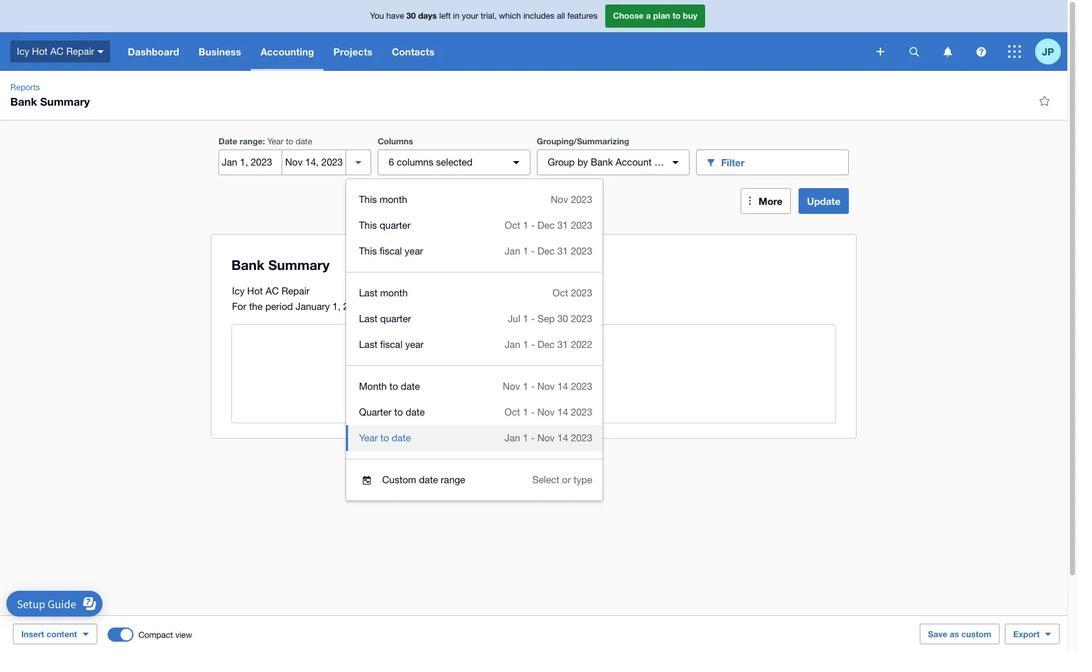 Task type: locate. For each thing, give the bounding box(es) containing it.
0 horizontal spatial ac
[[50, 46, 64, 57]]

navigation
[[118, 32, 868, 71]]

choose
[[613, 10, 644, 21]]

projects
[[334, 46, 373, 57]]

insert content
[[21, 630, 77, 640]]

0 horizontal spatial year
[[267, 137, 284, 146]]

quarter for last quarter
[[380, 313, 411, 324]]

contacts button
[[383, 32, 445, 71]]

jan 1 - nov 14 2023
[[505, 433, 593, 444]]

2 vertical spatial this
[[359, 246, 377, 257]]

year for last fiscal year
[[406, 339, 424, 350]]

1 vertical spatial fiscal
[[380, 339, 403, 350]]

nov
[[551, 194, 569, 205], [503, 381, 521, 392], [538, 381, 555, 392], [538, 407, 555, 418], [538, 433, 555, 444]]

dec for jan 1 - dec 31 2022
[[538, 339, 555, 350]]

0 vertical spatial 14
[[558, 381, 569, 392]]

repair up 'summary'
[[66, 46, 94, 57]]

1 up jan 1 - dec 31 2023
[[523, 220, 529, 231]]

0 vertical spatial ac
[[50, 46, 64, 57]]

14 down here
[[558, 407, 569, 418]]

this down this quarter at the left of page
[[359, 246, 377, 257]]

0 vertical spatial dec
[[538, 220, 555, 231]]

dec for oct 1 - dec 31 2023
[[538, 220, 555, 231]]

31
[[558, 220, 569, 231], [558, 246, 569, 257], [558, 339, 569, 350]]

2023 up 2022 in the right of the page
[[571, 313, 593, 324]]

1 vertical spatial icy
[[232, 286, 245, 297]]

- for jan 1 - nov 14 2023
[[531, 433, 535, 444]]

0 vertical spatial 31
[[558, 220, 569, 231]]

quarter
[[380, 220, 411, 231], [380, 313, 411, 324]]

hot for icy hot ac repair for the period january 1, 2023 to november 14, 2023
[[247, 286, 263, 297]]

1 down oct 1 - dec 31 2023
[[523, 246, 529, 257]]

month up this quarter at the left of page
[[380, 194, 408, 205]]

0 vertical spatial repair
[[66, 46, 94, 57]]

31 for jan 1 - dec 31 2023
[[558, 246, 569, 257]]

last
[[359, 288, 378, 299], [359, 313, 378, 324], [359, 339, 378, 350]]

date range : year to date
[[219, 136, 312, 146]]

date right custom
[[419, 475, 438, 486]]

icy for icy hot ac repair for the period january 1, 2023 to november 14, 2023
[[232, 286, 245, 297]]

list box
[[346, 179, 603, 501]]

1 horizontal spatial 30
[[558, 313, 569, 324]]

save
[[929, 630, 948, 640]]

last for last month
[[359, 288, 378, 299]]

0 vertical spatial 30
[[407, 10, 416, 21]]

to right :
[[286, 137, 294, 146]]

hot inside popup button
[[32, 46, 48, 57]]

- left sep
[[531, 313, 535, 324]]

1 vertical spatial 30
[[558, 313, 569, 324]]

nov 1 - nov 14 2023
[[503, 381, 593, 392]]

this for this fiscal year
[[359, 246, 377, 257]]

14 down oct 1 - nov 14 2023
[[558, 433, 569, 444]]

0 vertical spatial jan
[[505, 246, 521, 257]]

2023
[[571, 194, 593, 205], [571, 220, 593, 231], [571, 246, 593, 257], [571, 288, 593, 299], [344, 301, 365, 312], [443, 301, 464, 312], [571, 313, 593, 324], [571, 381, 593, 392], [571, 407, 593, 418], [571, 433, 593, 444]]

0 vertical spatial quarter
[[380, 220, 411, 231]]

0 vertical spatial this
[[359, 194, 377, 205]]

5 - from the top
[[531, 381, 535, 392]]

0 horizontal spatial 30
[[407, 10, 416, 21]]

1 1 from the top
[[523, 220, 529, 231]]

reports
[[10, 83, 40, 92]]

quarter down november
[[380, 313, 411, 324]]

icy for icy hot ac repair
[[17, 46, 29, 57]]

date inside date range : year to date
[[296, 137, 312, 146]]

0 horizontal spatial svg image
[[98, 50, 104, 53]]

3 14 from the top
[[558, 433, 569, 444]]

1 vertical spatial 14
[[558, 407, 569, 418]]

1 vertical spatial dec
[[538, 246, 555, 257]]

0 vertical spatial icy
[[17, 46, 29, 57]]

oct 1 - dec 31 2023
[[505, 220, 593, 231]]

oct up jul 1 - sep 30 2023
[[553, 288, 569, 299]]

0 horizontal spatial repair
[[66, 46, 94, 57]]

1 right nothing
[[523, 381, 529, 392]]

14 for oct 1 - nov 14 2023
[[558, 407, 569, 418]]

- for jan 1 - dec 31 2023
[[531, 246, 535, 257]]

oct for oct 1 - dec 31 2023
[[505, 220, 521, 231]]

jan
[[505, 246, 521, 257], [505, 339, 521, 350], [505, 433, 521, 444]]

0 vertical spatial oct
[[505, 220, 521, 231]]

- for jan 1 - dec 31 2022
[[531, 339, 535, 350]]

repair for icy hot ac repair
[[66, 46, 94, 57]]

a
[[647, 10, 651, 21]]

year down quarter
[[359, 433, 378, 444]]

this down this month
[[359, 220, 377, 231]]

2 dec from the top
[[538, 246, 555, 257]]

range up select start date field
[[240, 136, 263, 146]]

to
[[673, 10, 681, 21], [286, 137, 294, 146], [368, 301, 376, 312], [390, 381, 398, 392], [525, 381, 533, 392], [395, 407, 403, 418], [381, 433, 389, 444]]

0 horizontal spatial svg image
[[910, 47, 920, 56]]

- for jul 1 - sep 30 2023
[[531, 313, 535, 324]]

7 1 from the top
[[523, 433, 529, 444]]

- up jan 1 - dec 31 2023
[[531, 220, 535, 231]]

0 vertical spatial year
[[405, 246, 423, 257]]

navigation containing dashboard
[[118, 32, 868, 71]]

1 down oct 1 - nov 14 2023
[[523, 433, 529, 444]]

1 vertical spatial jan
[[505, 339, 521, 350]]

2 vertical spatial 31
[[558, 339, 569, 350]]

filter
[[722, 156, 745, 168]]

1 for jan 1 - dec 31 2023
[[523, 246, 529, 257]]

dec
[[538, 220, 555, 231], [538, 246, 555, 257], [538, 339, 555, 350]]

dashboard link
[[118, 32, 189, 71]]

your
[[462, 11, 479, 21]]

last for last quarter
[[359, 313, 378, 324]]

1 dec from the top
[[538, 220, 555, 231]]

2 vertical spatial 14
[[558, 433, 569, 444]]

fiscal down the last quarter
[[380, 339, 403, 350]]

2023 down by
[[571, 194, 593, 205]]

icy up reports
[[17, 46, 29, 57]]

dec down oct 1 - dec 31 2023
[[538, 246, 555, 257]]

bank
[[10, 95, 37, 108], [591, 157, 613, 168]]

fiscal down this quarter at the left of page
[[380, 246, 402, 257]]

svg image
[[1009, 45, 1022, 58], [910, 47, 920, 56], [977, 47, 987, 56]]

dashboard
[[128, 46, 179, 57]]

1 vertical spatial month
[[380, 288, 408, 299]]

ac inside the icy hot ac repair for the period january 1, 2023 to november 14, 2023
[[266, 286, 279, 297]]

year right :
[[267, 137, 284, 146]]

repair inside popup button
[[66, 46, 94, 57]]

date
[[219, 136, 237, 146]]

6 columns selected
[[389, 157, 473, 168]]

- down nothing to show here
[[531, 407, 535, 418]]

31 down nov 2023
[[558, 220, 569, 231]]

hot inside the icy hot ac repair for the period january 1, 2023 to november 14, 2023
[[247, 286, 263, 297]]

to left buy
[[673, 10, 681, 21]]

0 horizontal spatial range
[[240, 136, 263, 146]]

business button
[[189, 32, 251, 71]]

1 right jul
[[523, 313, 529, 324]]

1 horizontal spatial year
[[359, 433, 378, 444]]

group by bank account type button
[[537, 150, 690, 175]]

or
[[563, 475, 571, 486]]

you
[[370, 11, 384, 21]]

6 1 from the top
[[523, 407, 529, 418]]

nov up oct 1 - dec 31 2023
[[551, 194, 569, 205]]

fiscal for this
[[380, 246, 402, 257]]

jul
[[508, 313, 521, 324]]

2023 up jul 1 - sep 30 2023
[[571, 288, 593, 299]]

bank down the 'reports' link
[[10, 95, 37, 108]]

nov left show
[[503, 381, 521, 392]]

1 horizontal spatial repair
[[282, 286, 310, 297]]

3 - from the top
[[531, 313, 535, 324]]

- down oct 1 - dec 31 2023
[[531, 246, 535, 257]]

1 horizontal spatial icy
[[232, 286, 245, 297]]

2 31 from the top
[[558, 246, 569, 257]]

0 vertical spatial year
[[267, 137, 284, 146]]

2 14 from the top
[[558, 407, 569, 418]]

dec for jan 1 - dec 31 2023
[[538, 246, 555, 257]]

quarter up this fiscal year
[[380, 220, 411, 231]]

5 1 from the top
[[523, 381, 529, 392]]

2 1 from the top
[[523, 246, 529, 257]]

- down oct 1 - nov 14 2023
[[531, 433, 535, 444]]

month for this month
[[380, 194, 408, 205]]

30
[[407, 10, 416, 21], [558, 313, 569, 324]]

ac up reports bank summary
[[50, 46, 64, 57]]

- left show
[[531, 381, 535, 392]]

more button
[[741, 188, 792, 214]]

0 horizontal spatial bank
[[10, 95, 37, 108]]

list box containing this month
[[346, 179, 603, 501]]

7 - from the top
[[531, 433, 535, 444]]

1 vertical spatial oct
[[553, 288, 569, 299]]

date down month to date
[[406, 407, 425, 418]]

have
[[387, 11, 404, 21]]

1 vertical spatial quarter
[[380, 313, 411, 324]]

2 this from the top
[[359, 220, 377, 231]]

year down this quarter at the left of page
[[405, 246, 423, 257]]

last down the icy hot ac repair for the period january 1, 2023 to november 14, 2023
[[359, 313, 378, 324]]

month for last month
[[380, 288, 408, 299]]

more
[[759, 195, 783, 207]]

2 vertical spatial oct
[[505, 407, 521, 418]]

features
[[568, 11, 598, 21]]

this month
[[359, 194, 408, 205]]

2 - from the top
[[531, 246, 535, 257]]

svg image
[[944, 47, 952, 56], [877, 48, 885, 55], [98, 50, 104, 53]]

1 31 from the top
[[558, 220, 569, 231]]

date down quarter to date
[[392, 433, 411, 444]]

ac inside icy hot ac repair popup button
[[50, 46, 64, 57]]

1 vertical spatial repair
[[282, 286, 310, 297]]

add to favourites image
[[1032, 88, 1058, 114]]

date for quarter to date
[[406, 407, 425, 418]]

0 vertical spatial range
[[240, 136, 263, 146]]

- down jul 1 - sep 30 2023
[[531, 339, 535, 350]]

select or type
[[533, 475, 593, 486]]

here
[[562, 381, 580, 392]]

0 vertical spatial hot
[[32, 46, 48, 57]]

repair
[[66, 46, 94, 57], [282, 286, 310, 297]]

year down the last quarter
[[406, 339, 424, 350]]

31 left 2022 in the right of the page
[[558, 339, 569, 350]]

4 1 from the top
[[523, 339, 529, 350]]

1 vertical spatial range
[[441, 475, 466, 486]]

jan down oct 1 - nov 14 2023
[[505, 433, 521, 444]]

1 down nothing to show here
[[523, 407, 529, 418]]

0 vertical spatial fiscal
[[380, 246, 402, 257]]

Select end date field
[[283, 150, 346, 175]]

reports link
[[5, 81, 45, 94]]

0 vertical spatial month
[[380, 194, 408, 205]]

1 vertical spatial hot
[[247, 286, 263, 297]]

to down last month at top left
[[368, 301, 376, 312]]

nov down oct 1 - nov 14 2023
[[538, 433, 555, 444]]

1 vertical spatial 31
[[558, 246, 569, 257]]

jan down oct 1 - dec 31 2023
[[505, 246, 521, 257]]

0 vertical spatial last
[[359, 288, 378, 299]]

1 horizontal spatial svg image
[[977, 47, 987, 56]]

last down the last quarter
[[359, 339, 378, 350]]

3 31 from the top
[[558, 339, 569, 350]]

month up november
[[380, 288, 408, 299]]

icy inside the icy hot ac repair for the period january 1, 2023 to november 14, 2023
[[232, 286, 245, 297]]

3 1 from the top
[[523, 313, 529, 324]]

banner containing jp
[[0, 0, 1068, 71]]

date for month to date
[[401, 381, 420, 392]]

2 vertical spatial dec
[[538, 339, 555, 350]]

nov left here
[[538, 381, 555, 392]]

2 horizontal spatial svg image
[[1009, 45, 1022, 58]]

14 for nov 1 - nov 14 2023
[[558, 381, 569, 392]]

range right custom
[[441, 475, 466, 486]]

repair up period
[[282, 286, 310, 297]]

hot for icy hot ac repair
[[32, 46, 48, 57]]

1 vertical spatial bank
[[591, 157, 613, 168]]

icy inside popup button
[[17, 46, 29, 57]]

4 - from the top
[[531, 339, 535, 350]]

last up the last quarter
[[359, 288, 378, 299]]

icy up the for
[[232, 286, 245, 297]]

plan
[[654, 10, 671, 21]]

repair inside the icy hot ac repair for the period january 1, 2023 to november 14, 2023
[[282, 286, 310, 297]]

export
[[1014, 630, 1040, 640]]

year
[[405, 246, 423, 257], [406, 339, 424, 350]]

1 for jan 1 - nov 14 2023
[[523, 433, 529, 444]]

selected
[[436, 157, 473, 168]]

to inside the icy hot ac repair for the period january 1, 2023 to november 14, 2023
[[368, 301, 376, 312]]

hot up reports
[[32, 46, 48, 57]]

0 horizontal spatial icy
[[17, 46, 29, 57]]

hot up the
[[247, 286, 263, 297]]

update
[[808, 195, 841, 207]]

1 for oct 1 - dec 31 2023
[[523, 220, 529, 231]]

bank right by
[[591, 157, 613, 168]]

1 last from the top
[[359, 288, 378, 299]]

1 vertical spatial year
[[359, 433, 378, 444]]

1 down jul 1 - sep 30 2023
[[523, 339, 529, 350]]

30 right sep
[[558, 313, 569, 324]]

nov down show
[[538, 407, 555, 418]]

ac up period
[[266, 286, 279, 297]]

31 down oct 1 - dec 31 2023
[[558, 246, 569, 257]]

banner
[[0, 0, 1068, 71]]

oct for oct 1 - nov 14 2023
[[505, 407, 521, 418]]

jul 1 - sep 30 2023
[[508, 313, 593, 324]]

range inside group
[[441, 475, 466, 486]]

Select start date field
[[219, 150, 282, 175]]

Report title field
[[228, 251, 831, 281]]

1 - from the top
[[531, 220, 535, 231]]

sep
[[538, 313, 555, 324]]

31 for jan 1 - dec 31 2022
[[558, 339, 569, 350]]

14 up oct 1 - nov 14 2023
[[558, 381, 569, 392]]

2023 right 14,
[[443, 301, 464, 312]]

1 this from the top
[[359, 194, 377, 205]]

dec down sep
[[538, 339, 555, 350]]

3 dec from the top
[[538, 339, 555, 350]]

3 this from the top
[[359, 246, 377, 257]]

oct down nothing
[[505, 407, 521, 418]]

1 horizontal spatial bank
[[591, 157, 613, 168]]

jan down jul
[[505, 339, 521, 350]]

date
[[296, 137, 312, 146], [401, 381, 420, 392], [406, 407, 425, 418], [392, 433, 411, 444], [419, 475, 438, 486]]

type
[[574, 475, 593, 486]]

content
[[47, 630, 77, 640]]

1 horizontal spatial ac
[[266, 286, 279, 297]]

31 for oct 1 - dec 31 2023
[[558, 220, 569, 231]]

bank inside reports bank summary
[[10, 95, 37, 108]]

3 last from the top
[[359, 339, 378, 350]]

2 vertical spatial jan
[[505, 433, 521, 444]]

nov for oct
[[538, 407, 555, 418]]

this up this quarter at the left of page
[[359, 194, 377, 205]]

group
[[346, 179, 603, 501]]

nov for nov
[[538, 381, 555, 392]]

1 vertical spatial this
[[359, 220, 377, 231]]

30 right have
[[407, 10, 416, 21]]

- for oct 1 - dec 31 2023
[[531, 220, 535, 231]]

1 vertical spatial ac
[[266, 286, 279, 297]]

1 vertical spatial year
[[406, 339, 424, 350]]

accounting
[[261, 46, 314, 57]]

month
[[380, 194, 408, 205], [380, 288, 408, 299]]

2 vertical spatial last
[[359, 339, 378, 350]]

dec up jan 1 - dec 31 2023
[[538, 220, 555, 231]]

this
[[359, 194, 377, 205], [359, 220, 377, 231], [359, 246, 377, 257]]

2 last from the top
[[359, 313, 378, 324]]

icy
[[17, 46, 29, 57], [232, 286, 245, 297]]

nothing to show here
[[488, 381, 580, 392]]

1 for jan 1 - dec 31 2022
[[523, 339, 529, 350]]

14
[[558, 381, 569, 392], [558, 407, 569, 418], [558, 433, 569, 444]]

oct up report title field
[[505, 220, 521, 231]]

date up quarter to date
[[401, 381, 420, 392]]

1 14 from the top
[[558, 381, 569, 392]]

0 vertical spatial bank
[[10, 95, 37, 108]]

0 horizontal spatial hot
[[32, 46, 48, 57]]

6 - from the top
[[531, 407, 535, 418]]

range
[[240, 136, 263, 146], [441, 475, 466, 486]]

1 vertical spatial last
[[359, 313, 378, 324]]

1 horizontal spatial range
[[441, 475, 466, 486]]

1
[[523, 220, 529, 231], [523, 246, 529, 257], [523, 313, 529, 324], [523, 339, 529, 350], [523, 381, 529, 392], [523, 407, 529, 418], [523, 433, 529, 444]]

1 horizontal spatial hot
[[247, 286, 263, 297]]

year inside group
[[359, 433, 378, 444]]

1 for oct 1 - nov 14 2023
[[523, 407, 529, 418]]

date up 'select end date' field
[[296, 137, 312, 146]]



Task type: describe. For each thing, give the bounding box(es) containing it.
columns
[[378, 136, 413, 146]]

year to date
[[359, 433, 411, 444]]

summary
[[40, 95, 90, 108]]

choose a plan to buy
[[613, 10, 698, 21]]

quarter for this quarter
[[380, 220, 411, 231]]

by
[[578, 157, 588, 168]]

show
[[536, 381, 559, 392]]

1 horizontal spatial svg image
[[877, 48, 885, 55]]

oct for oct 2023
[[553, 288, 569, 299]]

2023 right 1,
[[344, 301, 365, 312]]

14,
[[427, 301, 440, 312]]

buy
[[683, 10, 698, 21]]

you have 30 days left in your trial, which includes all features
[[370, 10, 598, 21]]

2023 right show
[[571, 381, 593, 392]]

list of convenience dates image
[[346, 150, 371, 175]]

custom date range
[[383, 475, 466, 486]]

compact
[[138, 631, 173, 640]]

svg image inside icy hot ac repair popup button
[[98, 50, 104, 53]]

30 inside banner
[[407, 10, 416, 21]]

2023 down oct 1 - dec 31 2023
[[571, 246, 593, 257]]

group containing this month
[[346, 179, 603, 501]]

includes
[[524, 11, 555, 21]]

icy hot ac repair button
[[0, 32, 118, 71]]

oct 1 - nov 14 2023
[[505, 407, 593, 418]]

2023 up type
[[571, 433, 593, 444]]

select
[[533, 475, 560, 486]]

accounting button
[[251, 32, 324, 71]]

fiscal for last
[[380, 339, 403, 350]]

period
[[266, 301, 293, 312]]

trial,
[[481, 11, 497, 21]]

to down quarter to date
[[381, 433, 389, 444]]

export button
[[1006, 624, 1060, 645]]

to right quarter
[[395, 407, 403, 418]]

icy hot ac repair
[[17, 46, 94, 57]]

jan 1 - dec 31 2023
[[505, 246, 593, 257]]

ac for icy hot ac repair for the period january 1, 2023 to november 14, 2023
[[266, 286, 279, 297]]

jan for jan 1 - dec 31 2023
[[505, 246, 521, 257]]

last fiscal year
[[359, 339, 424, 350]]

last for last fiscal year
[[359, 339, 378, 350]]

2022
[[571, 339, 593, 350]]

grouping/summarizing
[[537, 136, 630, 146]]

month to date
[[359, 381, 420, 392]]

save as custom button
[[920, 624, 1001, 645]]

reports bank summary
[[10, 83, 90, 108]]

to inside date range : year to date
[[286, 137, 294, 146]]

projects button
[[324, 32, 383, 71]]

ac for icy hot ac repair
[[50, 46, 64, 57]]

2023 down nov 2023
[[571, 220, 593, 231]]

group by bank account type
[[548, 157, 675, 168]]

account
[[616, 157, 652, 168]]

jan for jan 1 - dec 31 2022
[[505, 339, 521, 350]]

14 for jan 1 - nov 14 2023
[[558, 433, 569, 444]]

month
[[359, 381, 387, 392]]

which
[[499, 11, 521, 21]]

this quarter
[[359, 220, 411, 231]]

contacts
[[392, 46, 435, 57]]

to left show
[[525, 381, 533, 392]]

date for year to date
[[392, 433, 411, 444]]

1 for jul 1 - sep 30 2023
[[523, 313, 529, 324]]

2023 down here
[[571, 407, 593, 418]]

year inside date range : year to date
[[267, 137, 284, 146]]

navigation inside banner
[[118, 32, 868, 71]]

filter button
[[696, 150, 849, 175]]

nov 2023
[[551, 194, 593, 205]]

view
[[175, 631, 192, 640]]

this fiscal year
[[359, 246, 423, 257]]

- for nov 1 - nov 14 2023
[[531, 381, 535, 392]]

to right month
[[390, 381, 398, 392]]

update button
[[799, 188, 850, 214]]

left
[[440, 11, 451, 21]]

insert content button
[[13, 624, 97, 645]]

6
[[389, 157, 394, 168]]

jp button
[[1036, 32, 1068, 71]]

last quarter
[[359, 313, 411, 324]]

1 for nov 1 - nov 14 2023
[[523, 381, 529, 392]]

:
[[263, 136, 265, 146]]

days
[[418, 10, 437, 21]]

custom
[[383, 475, 417, 486]]

custom
[[962, 630, 992, 640]]

30 inside group
[[558, 313, 569, 324]]

group
[[548, 157, 575, 168]]

bank inside popup button
[[591, 157, 613, 168]]

business
[[199, 46, 241, 57]]

as
[[951, 630, 960, 640]]

nov for jan
[[538, 433, 555, 444]]

year for this fiscal year
[[405, 246, 423, 257]]

nothing
[[488, 381, 522, 392]]

2 horizontal spatial svg image
[[944, 47, 952, 56]]

1,
[[333, 301, 341, 312]]

november
[[379, 301, 424, 312]]

all
[[557, 11, 566, 21]]

insert
[[21, 630, 44, 640]]

icy hot ac repair for the period january 1, 2023 to november 14, 2023
[[232, 286, 464, 312]]

oct 2023
[[553, 288, 593, 299]]

quarter to date
[[359, 407, 425, 418]]

jp
[[1043, 45, 1055, 57]]

columns
[[397, 157, 434, 168]]

- for oct 1 - nov 14 2023
[[531, 407, 535, 418]]

compact view
[[138, 631, 192, 640]]

this for this month
[[359, 194, 377, 205]]

repair for icy hot ac repair for the period january 1, 2023 to november 14, 2023
[[282, 286, 310, 297]]

type
[[655, 157, 675, 168]]

save as custom
[[929, 630, 992, 640]]

jan for jan 1 - nov 14 2023
[[505, 433, 521, 444]]

for
[[232, 301, 247, 312]]

jan 1 - dec 31 2022
[[505, 339, 593, 350]]

this for this quarter
[[359, 220, 377, 231]]



Task type: vqa. For each thing, say whether or not it's contained in the screenshot.


